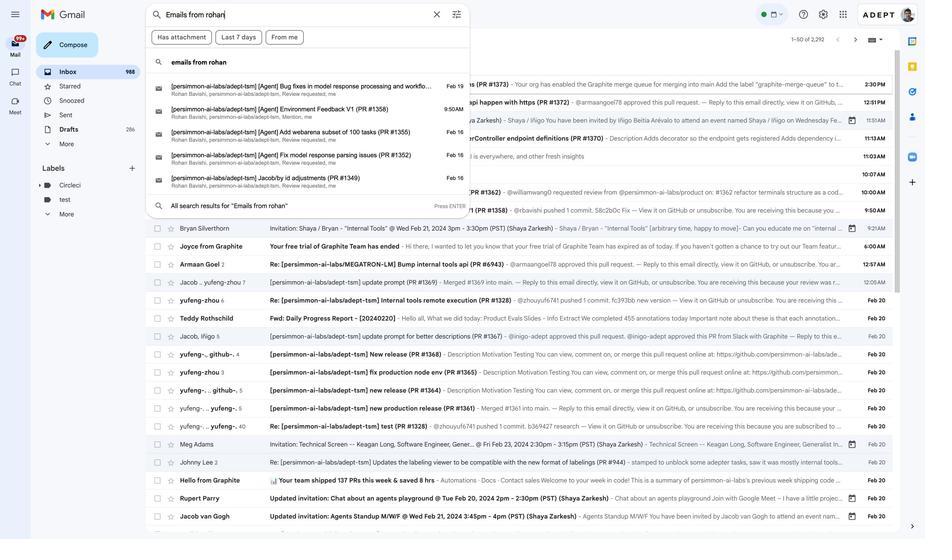 Task type: vqa. For each thing, say whether or not it's contained in the screenshot.
'9:50 AM' element
yes



Task type: locate. For each thing, give the bounding box(es) containing it.
1 row from the top
[[146, 76, 893, 94]]

16 row from the top
[[146, 346, 893, 364]]

select input tool image
[[878, 36, 884, 43]]

17 row from the top
[[146, 364, 893, 382]]

navigation
[[0, 29, 31, 539]]

1 horizontal spatial tab list
[[900, 29, 925, 507]]

12 row from the top
[[146, 274, 893, 292]]

settings image
[[818, 9, 829, 20]]

list box
[[146, 51, 469, 211]]

support image
[[798, 9, 809, 20]]

rohan bavishi, persimmon-ai-labs/adept-tsm, review requested, me element down '[persimmon-ai-labs/adept-tsm] [agent] fix model response parsing issues (pr #1352)' element
[[171, 160, 434, 166]]

rohan bavishi, persimmon-ai-labs/adept-tsm, review requested, me element
[[171, 91, 434, 97], [171, 137, 434, 143], [171, 160, 434, 166], [171, 183, 434, 189]]

1 vertical spatial calendar event image
[[848, 224, 857, 233]]

7 row from the top
[[146, 184, 893, 202]]

1 vertical spatial calendar event image
[[848, 494, 857, 503]]

feb 16, 2024, 4:09 pm element
[[447, 175, 463, 181]]

rohan bavishi, persimmon-ai-labs/adept-tsm, review requested, me element for [persimmon-ai-labs/adept-tsm] jacob/by id adjustments (pr #1349) element
[[171, 183, 434, 189]]

3 rohan bavishi, persimmon-ai-labs/adept-tsm, review requested, me element from the top
[[171, 160, 434, 166]]

None checkbox
[[153, 224, 162, 233], [153, 260, 162, 269], [153, 440, 162, 449], [153, 530, 162, 539], [153, 224, 162, 233], [153, 260, 162, 269], [153, 440, 162, 449], [153, 530, 162, 539]]

gmail image
[[40, 5, 90, 23]]

main content
[[146, 50, 893, 539]]

24 row from the top
[[146, 490, 893, 508]]

2 rohan bavishi, persimmon-ai-labs/adept-tsm, review requested, me element from the top
[[171, 137, 434, 143]]

1 rohan bavishi, persimmon-ai-labs/adept-tsm, review requested, me element from the top
[[171, 91, 434, 97]]

4 rohan bavishi, persimmon-ai-labs/adept-tsm, review requested, me element from the top
[[171, 183, 434, 189]]

📊 image
[[270, 477, 278, 485]]

rohan bavishi, persimmon-ai-labs/adept-tsm, review requested, me element for [persimmon-ai-labs/adept-tsm] [agent] bug fixes in model response processing and workflow event history (pr #1359) element
[[171, 91, 434, 97]]

0 horizontal spatial tab list
[[146, 50, 893, 76]]

None checkbox
[[153, 242, 162, 251], [153, 278, 162, 287], [153, 296, 162, 305], [153, 314, 162, 323], [153, 332, 162, 341], [153, 350, 162, 359], [153, 368, 162, 377], [153, 386, 162, 395], [153, 404, 162, 413], [153, 422, 162, 431], [153, 458, 162, 467], [153, 476, 162, 485], [153, 494, 162, 503], [153, 512, 162, 521], [153, 242, 162, 251], [153, 278, 162, 287], [153, 296, 162, 305], [153, 314, 162, 323], [153, 332, 162, 341], [153, 350, 162, 359], [153, 368, 162, 377], [153, 386, 162, 395], [153, 404, 162, 413], [153, 422, 162, 431], [153, 458, 162, 467], [153, 476, 162, 485], [153, 494, 162, 503], [153, 512, 162, 521]]

3 row from the top
[[146, 112, 893, 130]]

9:50 am element
[[444, 106, 463, 112]]

calendar event image
[[848, 116, 857, 125], [848, 224, 857, 233]]

rohan bavishi, persimmon-ai-labs/adept-tsm, review requested, me element down [persimmon-ai-labs/adept-tsm] jacob/by id adjustments (pr #1349) element
[[171, 183, 434, 189]]

rohan bavishi, persimmon-ai-labs/adept-tsm, review requested, me element down [persimmon-ai-labs/adept-tsm] [agent] add webarena subset of 100 tasks (pr #1355) element
[[171, 137, 434, 143]]

rohan bavishi, persimmon-ai-labs/adept-tsm, review requested, me element down [persimmon-ai-labs/adept-tsm] [agent] bug fixes in model response processing and workflow event history (pr #1359) element
[[171, 91, 434, 97]]

main menu image
[[10, 9, 21, 20]]

row
[[146, 76, 893, 94], [146, 94, 893, 112], [146, 112, 893, 130], [146, 130, 893, 148], [146, 148, 893, 166], [146, 166, 893, 184], [146, 184, 893, 202], [146, 202, 893, 220], [146, 220, 893, 238], [146, 238, 893, 256], [146, 256, 893, 274], [146, 274, 893, 292], [146, 292, 893, 310], [146, 310, 893, 328], [146, 328, 893, 346], [146, 346, 893, 364], [146, 364, 893, 382], [146, 382, 893, 400], [146, 400, 893, 418], [146, 418, 893, 436], [146, 436, 893, 454], [146, 454, 893, 472], [146, 472, 893, 490], [146, 490, 893, 508], [146, 508, 893, 526], [146, 526, 893, 539]]

10 row from the top
[[146, 238, 893, 256]]

rohan bavishi, persimmon-ai-labs/adept-tsm, mention, me element
[[171, 114, 434, 120]]

20 row from the top
[[146, 418, 893, 436]]

tab list
[[900, 29, 925, 507], [146, 50, 893, 76]]

0 vertical spatial calendar event image
[[848, 440, 857, 449]]

heading
[[0, 51, 31, 58], [0, 80, 31, 87], [0, 109, 31, 116], [42, 164, 128, 173]]

[persimmon-ai-labs/adept-tsm] [agent] bug fixes in model response processing and workflow event history (pr #1359) element
[[171, 83, 434, 90]]

feb 16, 2024, 6:05 pm element
[[447, 129, 463, 135]]

search in mail image
[[149, 7, 165, 23]]

2 calendar event image from the top
[[848, 494, 857, 503]]

clear search image
[[428, 5, 446, 23]]

calendar event image
[[848, 440, 857, 449], [848, 494, 857, 503]]

refresh image
[[180, 35, 189, 44]]

primary tab
[[146, 50, 259, 76]]

[persimmon-ai-labs/adept-tsm] jacob/by id adjustments (pr #1349) element
[[171, 175, 434, 182]]

22 row from the top
[[146, 454, 893, 472]]

0 vertical spatial calendar event image
[[848, 116, 857, 125]]



Task type: describe. For each thing, give the bounding box(es) containing it.
13 row from the top
[[146, 292, 893, 310]]

23 row from the top
[[146, 472, 893, 490]]

advanced search options image
[[448, 5, 466, 23]]

18 row from the top
[[146, 382, 893, 400]]

1 calendar event image from the top
[[848, 440, 857, 449]]

[persimmon-ai-labs/adept-tsm] [agent] add webarena subset of 100 tasks (pr #1355) element
[[171, 129, 434, 136]]

Search in mail text field
[[166, 10, 426, 19]]

[persimmon-ai-labs/adept-tsm] [agent] environment feedback v1 (pr #1358) element
[[171, 106, 434, 113]]

11 row from the top
[[146, 256, 893, 274]]

feb 16, 2024, 5:19 pm element
[[447, 152, 463, 158]]

15 row from the top
[[146, 328, 893, 346]]

list box inside search in mail search box
[[146, 51, 469, 211]]

feb 19, 2024, 9:40 pm element
[[447, 83, 463, 90]]

older image
[[851, 35, 860, 44]]

[persimmon-ai-labs/adept-tsm] [agent] fix model response parsing issues (pr #1352) element
[[171, 152, 434, 159]]

21 row from the top
[[146, 436, 893, 454]]

5 row from the top
[[146, 148, 893, 166]]

9 row from the top
[[146, 220, 893, 238]]

26 row from the top
[[146, 526, 893, 539]]

2 row from the top
[[146, 94, 893, 112]]

rohan bavishi, persimmon-ai-labs/adept-tsm, review requested, me element for '[persimmon-ai-labs/adept-tsm] [agent] fix model response parsing issues (pr #1352)' element
[[171, 160, 434, 166]]

8 row from the top
[[146, 202, 893, 220]]

4 row from the top
[[146, 130, 893, 148]]

search refinement toolbar list box
[[146, 27, 469, 48]]

6 row from the top
[[146, 166, 893, 184]]

1 calendar event image from the top
[[848, 116, 857, 125]]

25 row from the top
[[146, 508, 893, 526]]

rohan bavishi, persimmon-ai-labs/adept-tsm, review requested, me element for [persimmon-ai-labs/adept-tsm] [agent] add webarena subset of 100 tasks (pr #1355) element
[[171, 137, 434, 143]]

19 row from the top
[[146, 400, 893, 418]]

Search in mail search field
[[146, 4, 470, 218]]

2 calendar event image from the top
[[848, 224, 857, 233]]

14 row from the top
[[146, 310, 893, 328]]



